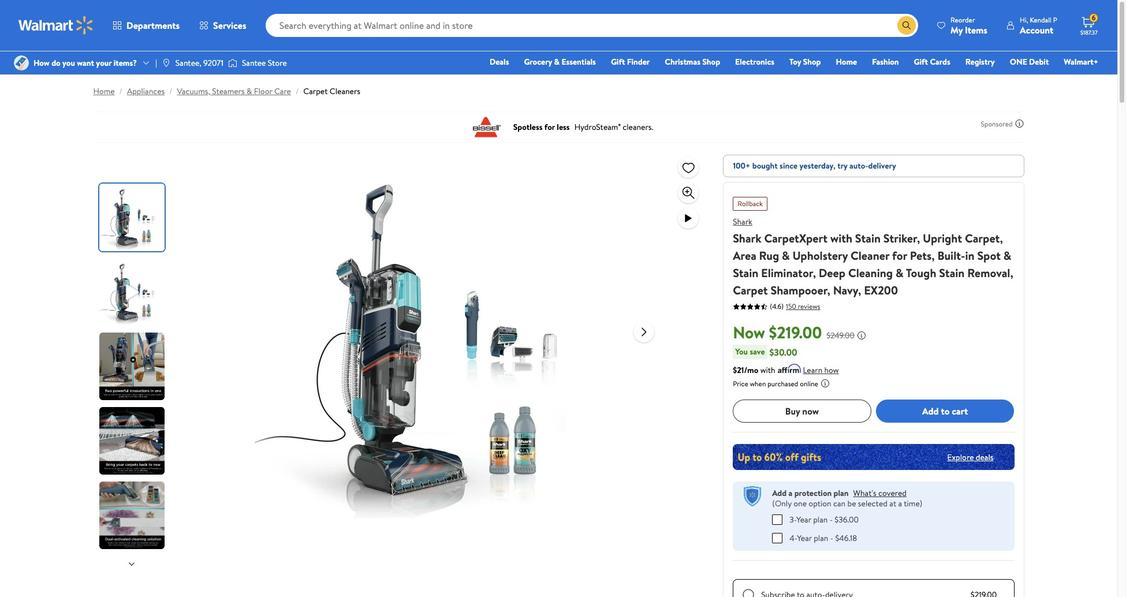 Task type: locate. For each thing, give the bounding box(es) containing it.
christmas
[[665, 56, 701, 68]]

0 horizontal spatial home link
[[93, 85, 115, 97]]

plan
[[834, 488, 849, 499], [813, 514, 828, 525], [814, 532, 829, 544]]

& inside grocery & essentials link
[[554, 56, 560, 68]]

0 vertical spatial shark
[[733, 216, 753, 228]]

santee,
[[176, 57, 201, 69]]

|
[[155, 57, 157, 69]]

carpet
[[303, 85, 328, 97], [733, 282, 768, 298]]

one debit link
[[1005, 55, 1054, 68]]

essentials
[[562, 56, 596, 68]]

100+
[[733, 160, 751, 172]]

bought
[[753, 160, 778, 172]]

items?
[[114, 57, 137, 69]]

shark carpetxpert with stain striker, upright carpet, area rug & upholstery cleaner for pets, built-in spot & stain eliminator, deep cleaning & tough stain removal, carpet shampooer, navy, ex200 - image 5 of 11 image
[[99, 482, 167, 549]]

2 shop from the left
[[803, 56, 821, 68]]

p
[[1054, 15, 1058, 25]]

add inside button
[[923, 405, 939, 418]]

wpp logo image
[[742, 486, 763, 507]]

0 vertical spatial year
[[797, 514, 811, 525]]

3-Year plan - $36.00 checkbox
[[772, 514, 783, 525]]

carpet left cleaners
[[303, 85, 328, 97]]

built-
[[938, 248, 966, 263]]

 image for santee, 92071
[[162, 58, 171, 68]]

your
[[96, 57, 112, 69]]

0 vertical spatial plan
[[834, 488, 849, 499]]

shark carpetxpert with stain striker, upright carpet, area rug & upholstery cleaner for pets, built-in spot & stain eliminator, deep cleaning & tough stain removal, carpet shampooer, navy, ex200 - image 4 of 11 image
[[99, 407, 167, 475]]

1 vertical spatial year
[[797, 532, 812, 544]]

rollback
[[738, 199, 763, 209]]

gift left cards
[[914, 56, 928, 68]]

1 shop from the left
[[703, 56, 720, 68]]

1 vertical spatial shark
[[733, 230, 762, 246]]

year down one at right
[[797, 514, 811, 525]]

carpetxpert
[[764, 230, 828, 246]]

Search search field
[[266, 14, 918, 37]]

4-year plan - $46.18
[[790, 532, 857, 544]]

1 vertical spatial carpet
[[733, 282, 768, 298]]

add to cart
[[923, 405, 968, 418]]

do
[[52, 57, 60, 69]]

1 horizontal spatial carpet
[[733, 282, 768, 298]]

now
[[733, 321, 765, 344]]

home link down "your"
[[93, 85, 115, 97]]

grocery & essentials
[[524, 56, 596, 68]]

add left one at right
[[772, 488, 787, 499]]

$219.00
[[769, 321, 822, 344]]

(4.6)
[[770, 302, 784, 311]]

1 shark from the top
[[733, 216, 753, 228]]

0 vertical spatial carpet
[[303, 85, 328, 97]]

home down "your"
[[93, 85, 115, 97]]

1 gift from the left
[[611, 56, 625, 68]]

add for add to cart
[[923, 405, 939, 418]]

4-
[[790, 532, 797, 544]]

home link left fashion link
[[831, 55, 863, 68]]

kendall
[[1030, 15, 1052, 25]]

now $219.00
[[733, 321, 822, 344]]

area
[[733, 248, 757, 263]]

removal,
[[968, 265, 1014, 281]]

2 gift from the left
[[914, 56, 928, 68]]

save
[[750, 346, 765, 358]]

christmas shop
[[665, 56, 720, 68]]

 image
[[14, 55, 29, 70]]

plan right option
[[834, 488, 849, 499]]

0 vertical spatial add
[[923, 405, 939, 418]]

1 horizontal spatial shop
[[803, 56, 821, 68]]

1 vertical spatial add
[[772, 488, 787, 499]]

since
[[780, 160, 798, 172]]

gift cards
[[914, 56, 951, 68]]

(4.6) 150 reviews
[[770, 301, 821, 311]]

home
[[836, 56, 857, 68], [93, 85, 115, 97]]

 image
[[228, 57, 237, 69], [162, 58, 171, 68]]

/
[[119, 85, 122, 97], [169, 85, 172, 97], [296, 85, 299, 97]]

plan down 3-year plan - $36.00
[[814, 532, 829, 544]]

add
[[923, 405, 939, 418], [772, 488, 787, 499]]

None radio
[[743, 589, 755, 597]]

/ right care
[[296, 85, 299, 97]]

Walmart Site-Wide search field
[[266, 14, 918, 37]]

0 vertical spatial home link
[[831, 55, 863, 68]]

0 horizontal spatial stain
[[733, 265, 759, 281]]

1 vertical spatial home
[[93, 85, 115, 97]]

add for add a protection plan what's covered (only one option can be selected at a time)
[[772, 488, 787, 499]]

/ left appliances link
[[119, 85, 122, 97]]

deep
[[819, 265, 846, 281]]

plan down option
[[813, 514, 828, 525]]

gift left 'finder'
[[611, 56, 625, 68]]

0 vertical spatial with
[[831, 230, 853, 246]]

legal information image
[[821, 379, 830, 388]]

& right grocery
[[554, 56, 560, 68]]

1 vertical spatial plan
[[813, 514, 828, 525]]

shark
[[733, 216, 753, 228], [733, 230, 762, 246]]

store
[[268, 57, 287, 69]]

shop for christmas shop
[[703, 56, 720, 68]]

deals
[[490, 56, 509, 68]]

0 horizontal spatial with
[[761, 364, 776, 376]]

1 / from the left
[[119, 85, 122, 97]]

home for home / appliances / vacuums, steamers & floor care / carpet cleaners
[[93, 85, 115, 97]]

year down 3-year plan - $36.00
[[797, 532, 812, 544]]

1 horizontal spatial  image
[[228, 57, 237, 69]]

hi, kendall p account
[[1020, 15, 1058, 36]]

- left the $36.00
[[830, 514, 833, 525]]

0 horizontal spatial home
[[93, 85, 115, 97]]

carpet inside 'shark shark carpetxpert with stain striker, upright carpet, area rug & upholstery cleaner for pets, built-in spot & stain eliminator, deep cleaning & tough stain removal, carpet shampooer, navy, ex200'
[[733, 282, 768, 298]]

shop
[[703, 56, 720, 68], [803, 56, 821, 68]]

- for $46.18
[[830, 532, 834, 544]]

/ left 'vacuums,'
[[169, 85, 172, 97]]

plan inside add a protection plan what's covered (only one option can be selected at a time)
[[834, 488, 849, 499]]

gift
[[611, 56, 625, 68], [914, 56, 928, 68]]

grocery
[[524, 56, 552, 68]]

2 shark from the top
[[733, 230, 762, 246]]

1 vertical spatial with
[[761, 364, 776, 376]]

1 horizontal spatial home
[[836, 56, 857, 68]]

 image right |
[[162, 58, 171, 68]]

- for $36.00
[[830, 514, 833, 525]]

selected
[[858, 498, 888, 509]]

stain up cleaner
[[855, 230, 881, 246]]

- left $46.18
[[830, 532, 834, 544]]

striker,
[[884, 230, 920, 246]]

view video image
[[682, 211, 696, 225]]

registry link
[[960, 55, 1000, 68]]

cleaning
[[848, 265, 893, 281]]

1 horizontal spatial gift
[[914, 56, 928, 68]]

2 horizontal spatial /
[[296, 85, 299, 97]]

home left fashion link
[[836, 56, 857, 68]]

cart
[[952, 405, 968, 418]]

services button
[[190, 12, 256, 39]]

shop right 'toy'
[[803, 56, 821, 68]]

carpet,
[[965, 230, 1003, 246]]

a right at
[[899, 498, 902, 509]]

1 horizontal spatial /
[[169, 85, 172, 97]]

$21/mo
[[733, 364, 759, 376]]

cleaner
[[851, 248, 890, 263]]

appliances
[[127, 85, 165, 97]]

with up 'upholstery'
[[831, 230, 853, 246]]

deals link
[[485, 55, 514, 68]]

try
[[838, 160, 848, 172]]

toy shop link
[[784, 55, 826, 68]]

appliances link
[[127, 85, 165, 97]]

2 vertical spatial plan
[[814, 532, 829, 544]]

with up price when purchased online at the bottom right of the page
[[761, 364, 776, 376]]

gift inside 'link'
[[914, 56, 928, 68]]

shark down shark link
[[733, 230, 762, 246]]

0 horizontal spatial  image
[[162, 58, 171, 68]]

1 horizontal spatial with
[[831, 230, 853, 246]]

gift for gift finder
[[611, 56, 625, 68]]

2 horizontal spatial stain
[[939, 265, 965, 281]]

shop right christmas
[[703, 56, 720, 68]]

shark carpetxpert with stain striker, upright carpet, area rug & upholstery cleaner for pets, built-in spot & stain eliminator, deep cleaning & tough stain removal, carpet shampooer, navy, ex200 - image 2 of 11 image
[[99, 258, 167, 326]]

0 horizontal spatial carpet
[[303, 85, 328, 97]]

 image for santee store
[[228, 57, 237, 69]]

1 vertical spatial -
[[830, 532, 834, 544]]

year for 3-
[[797, 514, 811, 525]]

0 horizontal spatial shop
[[703, 56, 720, 68]]

 image right 92071
[[228, 57, 237, 69]]

a left one at right
[[789, 488, 793, 499]]

stain down area
[[733, 265, 759, 281]]

gift cards link
[[909, 55, 956, 68]]

carpet down area
[[733, 282, 768, 298]]

floor
[[254, 85, 272, 97]]

reviews
[[798, 301, 821, 311]]

add left 'to'
[[923, 405, 939, 418]]

delivery
[[869, 160, 896, 172]]

shark down the rollback
[[733, 216, 753, 228]]

0 horizontal spatial add
[[772, 488, 787, 499]]

explore deals
[[948, 451, 994, 463]]

reorder my items
[[951, 15, 988, 36]]

pets,
[[910, 248, 935, 263]]

0 horizontal spatial gift
[[611, 56, 625, 68]]

$21/mo with
[[733, 364, 776, 376]]

0 vertical spatial -
[[830, 514, 833, 525]]

stain down the built-
[[939, 265, 965, 281]]

0 vertical spatial home
[[836, 56, 857, 68]]

0 horizontal spatial /
[[119, 85, 122, 97]]

1 horizontal spatial add
[[923, 405, 939, 418]]

add inside add a protection plan what's covered (only one option can be selected at a time)
[[772, 488, 787, 499]]



Task type: describe. For each thing, give the bounding box(es) containing it.
next media item image
[[637, 325, 651, 339]]

(only
[[772, 498, 792, 509]]

learn how
[[803, 364, 839, 376]]

be
[[848, 498, 856, 509]]

92071
[[203, 57, 224, 69]]

covered
[[879, 488, 907, 499]]

shop for toy shop
[[803, 56, 821, 68]]

& down for
[[896, 265, 904, 281]]

registry
[[966, 56, 995, 68]]

departments
[[127, 19, 180, 32]]

$46.18
[[836, 532, 857, 544]]

shampooer,
[[771, 282, 831, 298]]

$36.00
[[835, 514, 859, 525]]

& right the rug
[[782, 248, 790, 263]]

vacuums,
[[177, 85, 210, 97]]

walmart image
[[18, 16, 94, 35]]

gift finder link
[[606, 55, 655, 68]]

tough
[[906, 265, 937, 281]]

$187.37
[[1081, 28, 1098, 36]]

one debit
[[1010, 56, 1049, 68]]

navy,
[[833, 282, 862, 298]]

when
[[750, 379, 766, 389]]

up to sixty percent off deals. shop now. image
[[733, 444, 1015, 470]]

add to favorites list, shark carpetxpert with stain striker, upright carpet, area rug & upholstery cleaner for pets, built-in spot & stain eliminator, deep cleaning & tough stain removal, carpet shampooer, navy, ex200 image
[[682, 160, 696, 175]]

account
[[1020, 23, 1054, 36]]

at
[[890, 498, 897, 509]]

shark carpetxpert with stain striker, upright carpet, area rug & upholstery cleaner for pets, built-in spot & stain eliminator, deep cleaning & tough stain removal, carpet shampooer, navy, ex200 - image 1 of 11 image
[[99, 184, 167, 251]]

explore
[[948, 451, 974, 463]]

shark shark carpetxpert with stain striker, upright carpet, area rug & upholstery cleaner for pets, built-in spot & stain eliminator, deep cleaning & tough stain removal, carpet shampooer, navy, ex200
[[733, 216, 1014, 298]]

carpet cleaners link
[[303, 85, 360, 97]]

reorder
[[951, 15, 975, 25]]

with inside 'shark shark carpetxpert with stain striker, upright carpet, area rug & upholstery cleaner for pets, built-in spot & stain eliminator, deep cleaning & tough stain removal, carpet shampooer, navy, ex200'
[[831, 230, 853, 246]]

santee, 92071
[[176, 57, 224, 69]]

walmart+
[[1064, 56, 1099, 68]]

ad disclaimer and feedback image
[[1015, 119, 1024, 128]]

hi,
[[1020, 15, 1029, 25]]

option
[[809, 498, 832, 509]]

online
[[800, 379, 818, 389]]

6 $187.37
[[1081, 13, 1098, 36]]

100+ bought since yesterday, try auto-delivery
[[733, 160, 896, 172]]

items
[[965, 23, 988, 36]]

for
[[892, 248, 907, 263]]

protection
[[795, 488, 832, 499]]

1 horizontal spatial stain
[[855, 230, 881, 246]]

fashion
[[872, 56, 899, 68]]

shark link
[[733, 216, 753, 228]]

toy
[[790, 56, 801, 68]]

gift finder
[[611, 56, 650, 68]]

upright
[[923, 230, 962, 246]]

deals
[[976, 451, 994, 463]]

& left floor
[[247, 85, 252, 97]]

how
[[825, 364, 839, 376]]

sponsored
[[981, 119, 1013, 129]]

4-Year plan - $46.18 checkbox
[[772, 533, 783, 543]]

cleaners
[[330, 85, 360, 97]]

spot
[[978, 248, 1001, 263]]

home / appliances / vacuums, steamers & floor care / carpet cleaners
[[93, 85, 360, 97]]

150 reviews link
[[784, 301, 821, 311]]

0 horizontal spatial a
[[789, 488, 793, 499]]

buy now
[[785, 405, 819, 418]]

1 horizontal spatial a
[[899, 498, 902, 509]]

3-year plan - $36.00
[[790, 514, 859, 525]]

santee
[[242, 57, 266, 69]]

plan for $36.00
[[813, 514, 828, 525]]

price when purchased online
[[733, 379, 818, 389]]

plan for $46.18
[[814, 532, 829, 544]]

debit
[[1029, 56, 1049, 68]]

learn how button
[[803, 364, 839, 377]]

my
[[951, 23, 963, 36]]

cards
[[930, 56, 951, 68]]

shark carpetxpert with stain striker, upright carpet, area rug & upholstery cleaner for pets, built-in spot & stain eliminator, deep cleaning & tough stain removal, carpet shampooer, navy, ex200 - image 3 of 11 image
[[99, 333, 167, 400]]

yesterday,
[[800, 160, 836, 172]]

3 / from the left
[[296, 85, 299, 97]]

fashion link
[[867, 55, 904, 68]]

zoom image modal image
[[682, 186, 696, 200]]

year for 4-
[[797, 532, 812, 544]]

ex200
[[864, 282, 898, 298]]

rug
[[759, 248, 779, 263]]

buy now button
[[733, 400, 872, 423]]

search icon image
[[902, 21, 912, 30]]

& right spot
[[1004, 248, 1012, 263]]

how
[[34, 57, 50, 69]]

$30.00
[[770, 346, 798, 358]]

1 horizontal spatial home link
[[831, 55, 863, 68]]

home for home
[[836, 56, 857, 68]]

learn more about strikethrough prices image
[[857, 331, 866, 340]]

want
[[77, 57, 94, 69]]

6
[[1092, 13, 1096, 23]]

affirm image
[[778, 364, 801, 373]]

walmart+ link
[[1059, 55, 1104, 68]]

services
[[213, 19, 246, 32]]

2 / from the left
[[169, 85, 172, 97]]

learn
[[803, 364, 823, 376]]

departments button
[[103, 12, 190, 39]]

now
[[803, 405, 819, 418]]

explore deals link
[[943, 447, 998, 468]]

150
[[786, 301, 796, 311]]

1 vertical spatial home link
[[93, 85, 115, 97]]

next image image
[[127, 560, 136, 569]]

gift for gift cards
[[914, 56, 928, 68]]

upholstery
[[793, 248, 848, 263]]

purchased
[[768, 379, 799, 389]]

shark carpetxpert with stain striker, upright carpet, area rug & upholstery cleaner for pets, built-in spot & stain eliminator, deep cleaning & tough stain removal, carpet shampooer, navy, ex200 image
[[255, 155, 625, 525]]

electronics link
[[730, 55, 780, 68]]

$249.00
[[827, 330, 855, 341]]

how do you want your items?
[[34, 57, 137, 69]]

you
[[735, 346, 748, 358]]

in
[[966, 248, 975, 263]]

care
[[274, 85, 291, 97]]



Task type: vqa. For each thing, say whether or not it's contained in the screenshot.
$5.00 'OPTIONS'
no



